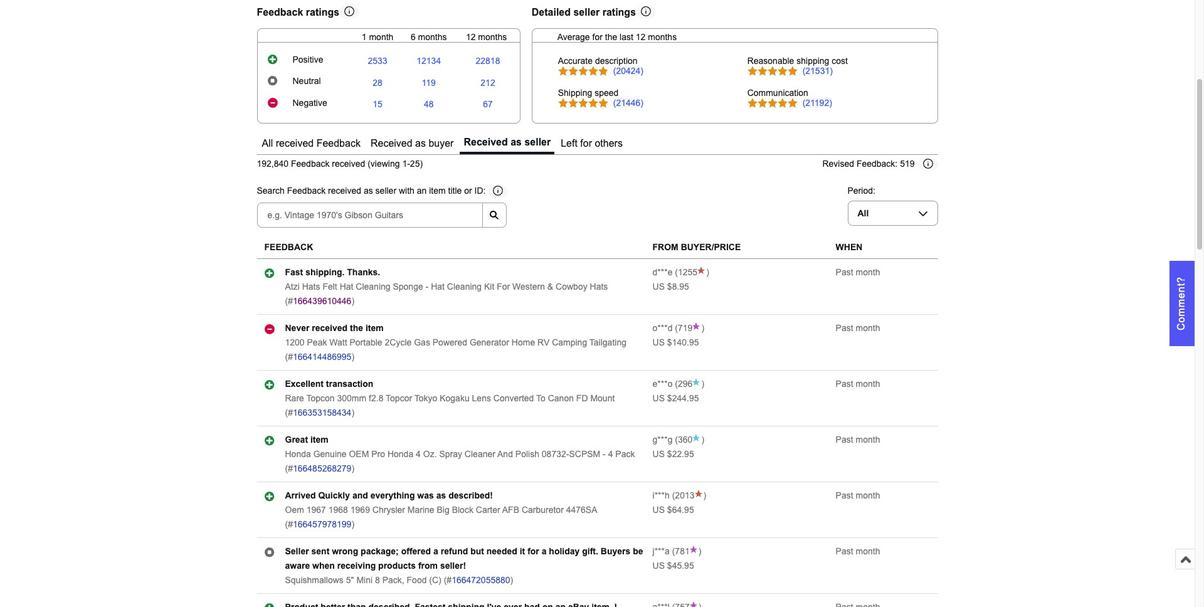Task type: vqa. For each thing, say whether or not it's contained in the screenshot.


Task type: locate. For each thing, give the bounding box(es) containing it.
spray
[[439, 449, 462, 459]]

seller left with
[[376, 186, 397, 196]]

1 us from the top
[[653, 282, 665, 292]]

(# inside rare topcon 300mm f2.8 topcor tokyo kogaku lens converted to canon fd mount (#
[[285, 408, 293, 418]]

all down 'period:'
[[858, 208, 869, 218]]

0 horizontal spatial hats
[[302, 282, 320, 292]]

1 vertical spatial all
[[858, 208, 869, 218]]

past month element for $244.95
[[836, 379, 881, 389]]

us down o***d
[[653, 338, 665, 348]]

5"
[[346, 575, 354, 586]]

others
[[595, 138, 623, 149]]

1 horizontal spatial honda
[[388, 449, 414, 459]]

( 1255
[[673, 267, 698, 277]]

6 feedback left by buyer. element from the top
[[653, 547, 670, 557]]

for right it
[[528, 547, 539, 557]]

powered
[[433, 338, 467, 348]]

feedback left by buyer. element for $8.95
[[653, 267, 673, 277]]

us $45.95
[[653, 561, 694, 571]]

15 button
[[373, 99, 383, 109]]

(# down '1200'
[[285, 352, 293, 362]]

western
[[513, 282, 545, 292]]

2 4 from the left
[[608, 449, 613, 459]]

6 past month from the top
[[836, 547, 881, 557]]

mini
[[357, 575, 373, 586]]

2 past month element from the top
[[836, 323, 881, 333]]

1 horizontal spatial hat
[[431, 282, 445, 292]]

1 months from the left
[[418, 32, 447, 42]]

1 horizontal spatial received
[[464, 137, 508, 147]]

- right scpsm
[[603, 449, 606, 459]]

scpsm
[[569, 449, 601, 459]]

us for us $140.95
[[653, 338, 665, 348]]

0 horizontal spatial cleaning
[[356, 282, 391, 292]]

(# right '(c)'
[[444, 575, 452, 586]]

feedback left by buyer. element containing e***o
[[653, 379, 673, 389]]

12 right 6 months
[[466, 32, 476, 42]]

2 horizontal spatial item
[[429, 186, 446, 196]]

21192 ratings received on communication. click to check average rating. element
[[803, 98, 833, 108]]

month for us $8.95
[[856, 267, 881, 277]]

(# down oem
[[285, 520, 293, 530]]

for
[[497, 282, 510, 292]]

1 past month from the top
[[836, 267, 881, 277]]

1 horizontal spatial seller
[[525, 137, 551, 147]]

left for others
[[561, 138, 623, 149]]

carter
[[476, 505, 501, 515]]

last
[[620, 32, 634, 42]]

(# down rare
[[285, 408, 293, 418]]

all received feedback button
[[258, 134, 365, 154]]

kit
[[484, 282, 495, 292]]

) down '300mm'
[[352, 408, 355, 418]]

(#
[[285, 296, 293, 306], [285, 352, 293, 362], [285, 408, 293, 418], [285, 464, 293, 474], [285, 520, 293, 530], [444, 575, 452, 586]]

item right an
[[429, 186, 446, 196]]

neutral
[[293, 76, 321, 86]]

4 us from the top
[[653, 449, 665, 459]]

166485268279
[[293, 464, 352, 474]]

296
[[678, 379, 693, 389]]

) down 1969
[[352, 520, 355, 530]]

( right g***g
[[675, 435, 678, 445]]

4 past from the top
[[836, 435, 854, 445]]

12134
[[417, 56, 441, 66]]

past for us $64.95
[[836, 491, 854, 501]]

months right 6
[[418, 32, 447, 42]]

oem 1967 1968 1969 chrysler marine big block carter afb carburetor 4476sa (#
[[285, 505, 597, 530]]

feedback left by buyer. element
[[653, 267, 673, 277], [653, 323, 673, 333], [653, 379, 673, 389], [653, 435, 673, 445], [653, 491, 670, 501], [653, 547, 670, 557], [653, 602, 670, 607]]

fast
[[285, 267, 303, 277]]

past month element
[[836, 267, 881, 277], [836, 323, 881, 333], [836, 379, 881, 389], [836, 435, 881, 445], [836, 491, 881, 501], [836, 547, 881, 557], [836, 602, 881, 607]]

21531 ratings received on reasonable shipping cost. click to check average rating. element
[[803, 66, 833, 76]]

us down j***a
[[653, 561, 665, 571]]

be
[[633, 547, 643, 557]]

166472055880
[[452, 575, 510, 586]]

ratings up average for the last 12 months
[[603, 7, 636, 17]]

(viewing
[[368, 159, 400, 169]]

(# down atzi
[[285, 296, 293, 306]]

shipping.
[[306, 267, 345, 277]]

1 vertical spatial for
[[581, 138, 592, 149]]

( 360
[[673, 435, 693, 445]]

0 vertical spatial the
[[605, 32, 618, 42]]

item up portable
[[366, 323, 384, 333]]

a left holiday
[[542, 547, 547, 557]]

1 past month element from the top
[[836, 267, 881, 277]]

4 feedback left by buyer. element from the top
[[653, 435, 673, 445]]

3 past month element from the top
[[836, 379, 881, 389]]

) right '360'
[[702, 435, 705, 445]]

hat right sponge
[[431, 282, 445, 292]]

1 horizontal spatial -
[[603, 449, 606, 459]]

cleaning left the kit
[[447, 282, 482, 292]]

accurate
[[558, 56, 593, 66]]

sent
[[312, 547, 330, 557]]

4476sa
[[566, 505, 597, 515]]

pack
[[616, 449, 635, 459]]

6 past month element from the top
[[836, 547, 881, 557]]

feedback left by buyer. element up us $244.95
[[653, 379, 673, 389]]

feedback left by buyer. element containing o***d
[[653, 323, 673, 333]]

)
[[707, 267, 710, 277], [352, 296, 355, 306], [702, 323, 705, 333], [352, 352, 355, 362], [702, 379, 705, 389], [352, 408, 355, 418], [702, 435, 705, 445], [352, 464, 355, 474], [704, 491, 707, 501], [352, 520, 355, 530], [699, 547, 702, 557], [510, 575, 513, 586]]

3 past from the top
[[836, 379, 854, 389]]

2 past month from the top
[[836, 323, 881, 333]]

honda right pro
[[388, 449, 414, 459]]

feedback left by buyer. element down us $45.95 at the right bottom
[[653, 602, 670, 607]]

received as seller button
[[460, 134, 555, 154]]

past month
[[836, 267, 881, 277], [836, 323, 881, 333], [836, 379, 881, 389], [836, 435, 881, 445], [836, 491, 881, 501], [836, 547, 881, 557]]

1 vertical spatial seller
[[525, 137, 551, 147]]

cleaning down the thanks.
[[356, 282, 391, 292]]

5 past month element from the top
[[836, 491, 881, 501]]

months for 6 months
[[418, 32, 447, 42]]

1 horizontal spatial ratings
[[603, 7, 636, 17]]

0 horizontal spatial the
[[350, 323, 363, 333]]

166353158434 link
[[293, 408, 352, 418]]

- right sponge
[[426, 282, 429, 292]]

for inside button
[[581, 138, 592, 149]]

feedback left by buyer. element containing i***h
[[653, 491, 670, 501]]

1 horizontal spatial months
[[478, 32, 507, 42]]

( right j***a
[[672, 547, 675, 557]]

from buyer/price element
[[653, 242, 741, 252]]

feedback left by buyer. element containing d***e
[[653, 267, 673, 277]]

item up "genuine"
[[311, 435, 329, 445]]

hats up '166439610446'
[[302, 282, 320, 292]]

a
[[434, 547, 438, 557], [542, 547, 547, 557]]

received up (viewing
[[371, 138, 413, 149]]

hats right cowboy at the top left of the page
[[590, 282, 608, 292]]

12 right the last
[[636, 32, 646, 42]]

) right '2013'
[[704, 491, 707, 501]]

1 horizontal spatial 4
[[608, 449, 613, 459]]

received down 67
[[464, 137, 508, 147]]

781
[[675, 547, 690, 557]]

0 horizontal spatial -
[[426, 282, 429, 292]]

products
[[378, 561, 416, 571]]

us down g***g
[[653, 449, 665, 459]]

2 vertical spatial item
[[311, 435, 329, 445]]

all button
[[848, 201, 938, 226]]

generator
[[470, 338, 509, 348]]

watt
[[330, 338, 347, 348]]

(# up arrived
[[285, 464, 293, 474]]

3 past month from the top
[[836, 379, 881, 389]]

us down i***h
[[653, 505, 665, 515]]

chrysler
[[373, 505, 405, 515]]

genuine
[[314, 449, 347, 459]]

received for received as buyer
[[371, 138, 413, 149]]

1 a from the left
[[434, 547, 438, 557]]

detailed seller ratings
[[532, 7, 636, 17]]

past month element for $22.95
[[836, 435, 881, 445]]

seller up average
[[574, 7, 600, 17]]

feedback left by buyer. element up us $8.95
[[653, 267, 673, 277]]

received up 192,840
[[276, 138, 314, 149]]

1 vertical spatial -
[[603, 449, 606, 459]]

4 past month element from the top
[[836, 435, 881, 445]]

166485268279 )
[[293, 464, 355, 474]]

2 horizontal spatial seller
[[574, 7, 600, 17]]

the left the last
[[605, 32, 618, 42]]

feedback left by buyer. element up us $45.95 at the right bottom
[[653, 547, 670, 557]]

feedback left by buyer. element for $22.95
[[653, 435, 673, 445]]

for right left
[[581, 138, 592, 149]]

0 horizontal spatial months
[[418, 32, 447, 42]]

as up big
[[437, 491, 446, 501]]

buyers
[[601, 547, 631, 557]]

feedback up 192,840 feedback received (viewing 1-25)
[[317, 138, 361, 149]]

) right 781
[[699, 547, 702, 557]]

us
[[653, 282, 665, 292], [653, 338, 665, 348], [653, 394, 665, 404], [653, 449, 665, 459], [653, 505, 665, 515], [653, 561, 665, 571]]

1 vertical spatial item
[[366, 323, 384, 333]]

past for us $244.95
[[836, 379, 854, 389]]

) down oem
[[352, 464, 355, 474]]

2 past from the top
[[836, 323, 854, 333]]

when element
[[836, 242, 863, 252]]

the for for
[[605, 32, 618, 42]]

all inside dropdown button
[[858, 208, 869, 218]]

past month for us $8.95
[[836, 267, 881, 277]]

wrong
[[332, 547, 358, 557]]

feedback left by buyer. element containing j***a
[[653, 547, 670, 557]]

all
[[262, 138, 273, 149], [858, 208, 869, 218]]

as up e.g. vintage 1970's gibson guitars text field on the left top of page
[[364, 186, 373, 196]]

1 hat from the left
[[340, 282, 354, 292]]

6 past from the top
[[836, 547, 854, 557]]

great item
[[285, 435, 329, 445]]

0 vertical spatial for
[[593, 32, 603, 42]]

thanks.
[[347, 267, 380, 277]]

us for us $8.95
[[653, 282, 665, 292]]

past month element for $64.95
[[836, 491, 881, 501]]

feedback inside button
[[317, 138, 361, 149]]

5 past from the top
[[836, 491, 854, 501]]

feedback left by buyer. element up us $64.95
[[653, 491, 670, 501]]

as left the buyer
[[415, 138, 426, 149]]

from
[[653, 242, 679, 252]]

month for us $140.95
[[856, 323, 881, 333]]

0 horizontal spatial ratings
[[306, 7, 340, 17]]

month for us $64.95
[[856, 491, 881, 501]]

tokyo
[[415, 394, 438, 404]]

feedback ratings
[[257, 7, 340, 17]]

( right o***d
[[675, 323, 678, 333]]

all inside button
[[262, 138, 273, 149]]

) inside "seller sent wrong package; offered a refund but needed it for a holiday gift. buyers be aware when receiving products from seller! squishmallows 5" mini 8 pack, food (c) (# 166472055880 )"
[[510, 575, 513, 586]]

us down d***e on the top of the page
[[653, 282, 665, 292]]

0 vertical spatial all
[[262, 138, 273, 149]]

0 vertical spatial -
[[426, 282, 429, 292]]

seller
[[574, 7, 600, 17], [525, 137, 551, 147], [376, 186, 397, 196]]

4 past month from the top
[[836, 435, 881, 445]]

4 left oz.
[[416, 449, 421, 459]]

1 horizontal spatial cleaning
[[447, 282, 482, 292]]

0 horizontal spatial honda
[[285, 449, 311, 459]]

past month element for $140.95
[[836, 323, 881, 333]]

1200
[[285, 338, 305, 348]]

( right i***h
[[672, 491, 675, 501]]

mount
[[591, 394, 615, 404]]

1 feedback left by buyer. element from the top
[[653, 267, 673, 277]]

months right the last
[[648, 32, 677, 42]]

reasonable shipping cost
[[748, 56, 848, 66]]

0 horizontal spatial all
[[262, 138, 273, 149]]

feedback left by buyer. element containing g***g
[[653, 435, 673, 445]]

needed
[[487, 547, 518, 557]]

1 horizontal spatial the
[[605, 32, 618, 42]]

average
[[558, 32, 590, 42]]

0 vertical spatial seller
[[574, 7, 600, 17]]

past for us $8.95
[[836, 267, 854, 277]]

6 us from the top
[[653, 561, 665, 571]]

a up from
[[434, 547, 438, 557]]

honda down great at the bottom left of page
[[285, 449, 311, 459]]

( for 2013
[[672, 491, 675, 501]]

past month element for $8.95
[[836, 267, 881, 277]]

hat right felt
[[340, 282, 354, 292]]

0 horizontal spatial a
[[434, 547, 438, 557]]

2 months from the left
[[478, 32, 507, 42]]

e.g. Vintage 1970's Gibson Guitars text field
[[257, 203, 483, 228]]

2 honda from the left
[[388, 449, 414, 459]]

$64.95
[[668, 505, 694, 515]]

for right average
[[593, 32, 603, 42]]

1 horizontal spatial all
[[858, 208, 869, 218]]

description
[[595, 56, 638, 66]]

2 horizontal spatial months
[[648, 32, 677, 42]]

1 horizontal spatial hats
[[590, 282, 608, 292]]

the for received
[[350, 323, 363, 333]]

1 12 from the left
[[466, 32, 476, 42]]

1 month
[[362, 32, 394, 42]]

20424 ratings received on accurate description. click to check average rating. element
[[613, 66, 644, 76]]

2 us from the top
[[653, 338, 665, 348]]

received
[[464, 137, 508, 147], [371, 138, 413, 149]]

received inside button
[[276, 138, 314, 149]]

1 horizontal spatial a
[[542, 547, 547, 557]]

0 vertical spatial item
[[429, 186, 446, 196]]

seller left left
[[525, 137, 551, 147]]

for
[[593, 32, 603, 42], [581, 138, 592, 149], [528, 547, 539, 557]]

3 feedback left by buyer. element from the top
[[653, 379, 673, 389]]

1 horizontal spatial 12
[[636, 32, 646, 42]]

( right e***o
[[675, 379, 678, 389]]

buyer/price
[[681, 242, 741, 252]]

all up 192,840
[[262, 138, 273, 149]]

fast shipping. thanks. element
[[285, 267, 380, 277]]

ratings up positive on the left top of page
[[306, 7, 340, 17]]

us down e***o
[[653, 394, 665, 404]]

f2.8
[[369, 394, 384, 404]]

12
[[466, 32, 476, 42], [636, 32, 646, 42]]

1 past from the top
[[836, 267, 854, 277]]

-
[[426, 282, 429, 292], [603, 449, 606, 459]]

1
[[362, 32, 367, 42]]

4 left the pack
[[608, 449, 613, 459]]

2 hat from the left
[[431, 282, 445, 292]]

0 horizontal spatial hat
[[340, 282, 354, 292]]

2 12 from the left
[[636, 32, 646, 42]]

honda genuine oem pro honda 4 oz. spray cleaner and polish 08732-scpsm - 4 pack (#
[[285, 449, 635, 474]]

1 vertical spatial the
[[350, 323, 363, 333]]

7 feedback left by buyer. element from the top
[[653, 602, 670, 607]]

feedback left by buyer. element up us $140.95
[[653, 323, 673, 333]]

speed
[[595, 88, 619, 98]]

( right d***e on the top of the page
[[675, 267, 678, 277]]

0 horizontal spatial seller
[[376, 186, 397, 196]]

0 horizontal spatial 4
[[416, 449, 421, 459]]

for inside "seller sent wrong package; offered a refund but needed it for a holiday gift. buyers be aware when receiving products from seller! squishmallows 5" mini 8 pack, food (c) (# 166472055880 )"
[[528, 547, 539, 557]]

5 feedback left by buyer. element from the top
[[653, 491, 670, 501]]

feedback left by buyer. element up us $22.95
[[653, 435, 673, 445]]

us for us $45.95
[[653, 561, 665, 571]]

166457978199
[[293, 520, 352, 530]]

left for others button
[[557, 134, 627, 154]]

3 us from the top
[[653, 394, 665, 404]]

0 horizontal spatial 12
[[466, 32, 476, 42]]

2 feedback left by buyer. element from the top
[[653, 323, 673, 333]]

( for 1255
[[675, 267, 678, 277]]

5 us from the top
[[653, 505, 665, 515]]

2 vertical spatial for
[[528, 547, 539, 557]]

0 horizontal spatial received
[[371, 138, 413, 149]]

months up 22818 button
[[478, 32, 507, 42]]

feedback left by buyer. element for $64.95
[[653, 491, 670, 501]]

past month for us $64.95
[[836, 491, 881, 501]]

48
[[424, 99, 434, 109]]

5 past month from the top
[[836, 491, 881, 501]]

month for us $244.95
[[856, 379, 881, 389]]

) down needed
[[510, 575, 513, 586]]

8
[[375, 575, 380, 586]]

(21531)
[[803, 66, 833, 76]]

the up portable
[[350, 323, 363, 333]]

it
[[520, 547, 525, 557]]

0 horizontal spatial item
[[311, 435, 329, 445]]



Task type: describe. For each thing, give the bounding box(es) containing it.
( for 719
[[675, 323, 678, 333]]

past for us $45.95
[[836, 547, 854, 557]]

received for received as seller
[[464, 137, 508, 147]]

2533
[[368, 56, 388, 66]]

but
[[471, 547, 484, 557]]

from buyer/price
[[653, 242, 741, 252]]

1255
[[678, 267, 698, 277]]

$8.95
[[668, 282, 690, 292]]

6
[[411, 32, 416, 42]]

search feedback received as seller with an item title or id:
[[257, 186, 486, 196]]

o***d
[[653, 323, 673, 333]]

everything
[[371, 491, 415, 501]]

for for average
[[593, 32, 603, 42]]

166414486995 )
[[293, 352, 355, 362]]

1 hats from the left
[[302, 282, 320, 292]]

carburetor
[[522, 505, 564, 515]]

166353158434
[[293, 408, 352, 418]]

receiving
[[337, 561, 376, 571]]

marine
[[408, 505, 435, 515]]

tailgating
[[590, 338, 627, 348]]

revised feedback: 519
[[823, 159, 915, 169]]

$45.95
[[668, 561, 694, 571]]

negative
[[293, 98, 327, 108]]

product better than described. fastest shipping i've ever had on an ebay item. i highly recommend this seller. thank you for a great item at a great price. element
[[285, 602, 617, 607]]

( for 781
[[672, 547, 675, 557]]

2 ratings from the left
[[603, 7, 636, 17]]

past month for us $45.95
[[836, 547, 881, 557]]

28
[[373, 77, 383, 88]]

) right the 296
[[702, 379, 705, 389]]

month for us $45.95
[[856, 547, 881, 557]]

topcor
[[386, 394, 412, 404]]

was
[[417, 491, 434, 501]]

kogaku
[[440, 394, 470, 404]]

seller!
[[440, 561, 466, 571]]

buyer
[[429, 138, 454, 149]]

e***o
[[653, 379, 673, 389]]

1 honda from the left
[[285, 449, 311, 459]]

feedback down all received feedback button
[[291, 159, 330, 169]]

300mm
[[337, 394, 367, 404]]

feedback left by buyer. element for $244.95
[[653, 379, 673, 389]]

1 4 from the left
[[416, 449, 421, 459]]

past month for us $140.95
[[836, 323, 881, 333]]

arrived quickly and everything was as described! element
[[285, 491, 493, 501]]

quickly
[[318, 491, 350, 501]]

for for left
[[581, 138, 592, 149]]

accurate description
[[558, 56, 638, 66]]

great item element
[[285, 435, 329, 445]]

(21192)
[[803, 98, 833, 108]]

us for us $22.95
[[653, 449, 665, 459]]

) right 1255
[[707, 267, 710, 277]]

( for 296
[[675, 379, 678, 389]]

received up watt
[[312, 323, 348, 333]]

feedback up positive on the left top of page
[[257, 7, 303, 17]]

166414486995
[[293, 352, 352, 362]]

converted
[[494, 394, 534, 404]]

feedback element
[[264, 242, 313, 252]]

7 past month element from the top
[[836, 602, 881, 607]]

seller sent wrong package; offered a refund but needed it for a holiday gift. buyers be aware when receiving products from seller! element
[[285, 547, 643, 571]]

holiday
[[549, 547, 580, 557]]

with
[[399, 186, 415, 196]]

title
[[448, 186, 462, 196]]

( 781
[[670, 547, 690, 557]]

us for us $244.95
[[653, 394, 665, 404]]

past for us $140.95
[[836, 323, 854, 333]]

select the feedback time period you want to see element
[[848, 186, 876, 196]]

package;
[[361, 547, 399, 557]]

revised
[[823, 159, 855, 169]]

- inside honda genuine oem pro honda 4 oz. spray cleaner and polish 08732-scpsm - 4 pack (#
[[603, 449, 606, 459]]

past month for us $244.95
[[836, 379, 881, 389]]

past month for us $22.95
[[836, 435, 881, 445]]

166414486995 link
[[293, 352, 352, 362]]

squishmallows
[[285, 575, 344, 586]]

) down portable
[[352, 352, 355, 362]]

received left (viewing
[[332, 159, 365, 169]]

( 2013
[[670, 491, 695, 501]]

2533 button
[[368, 56, 388, 66]]

seller sent wrong package; offered a refund but needed it for a holiday gift. buyers be aware when receiving products from seller! squishmallows 5" mini 8 pack, food (c) (# 166472055880 )
[[285, 547, 643, 586]]

(20424) button
[[613, 66, 644, 76]]

22818 button
[[476, 56, 500, 66]]

1 cleaning from the left
[[356, 282, 391, 292]]

cowboy
[[556, 282, 588, 292]]

refund
[[441, 547, 468, 557]]

21446 ratings received on shipping speed. click to check average rating. element
[[613, 98, 644, 108]]

detailed
[[532, 7, 571, 17]]

months for 12 months
[[478, 32, 507, 42]]

2 cleaning from the left
[[447, 282, 482, 292]]

( for 360
[[675, 435, 678, 445]]

all for all received feedback
[[262, 138, 273, 149]]

2 hats from the left
[[590, 282, 608, 292]]

28 button
[[373, 77, 383, 88]]

(# inside 1200 peak watt portable 2cycle gas powered generator home rv camping tailgating (#
[[285, 352, 293, 362]]

seller inside button
[[525, 137, 551, 147]]

received as buyer button
[[367, 134, 458, 154]]

atzi
[[285, 282, 300, 292]]

pro
[[372, 449, 385, 459]]

1 horizontal spatial item
[[366, 323, 384, 333]]

excellent transaction element
[[285, 379, 374, 389]]

(21192) button
[[803, 98, 833, 108]]

3 months from the left
[[648, 32, 677, 42]]

166439610446 link
[[293, 296, 352, 306]]

arrived quickly and everything was as described!
[[285, 491, 493, 501]]

1967
[[307, 505, 326, 515]]

) down the thanks.
[[352, 296, 355, 306]]

i***h
[[653, 491, 670, 501]]

g***g
[[653, 435, 673, 445]]

communication
[[748, 88, 809, 98]]

search
[[257, 186, 285, 196]]

feedback:
[[857, 159, 898, 169]]

period:
[[848, 186, 876, 196]]

oz.
[[423, 449, 437, 459]]

received down 192,840 feedback received (viewing 1-25)
[[328, 186, 361, 196]]

166485268279 link
[[293, 464, 352, 474]]

as left left
[[511, 137, 522, 147]]

519
[[900, 159, 915, 169]]

all for all
[[858, 208, 869, 218]]

lens
[[472, 394, 491, 404]]

192,840 feedback received (viewing 1-25)
[[257, 159, 423, 169]]

an
[[417, 186, 427, 196]]

feedback left by buyer. element for $140.95
[[653, 323, 673, 333]]

(# inside honda genuine oem pro honda 4 oz. spray cleaner and polish 08732-scpsm - 4 pack (#
[[285, 464, 293, 474]]

feedback right search
[[287, 186, 326, 196]]

transaction
[[326, 379, 374, 389]]

166457978199 )
[[293, 520, 355, 530]]

past month element for $45.95
[[836, 547, 881, 557]]

1 ratings from the left
[[306, 7, 340, 17]]

feedback left by buyer. element for $45.95
[[653, 547, 670, 557]]

(# inside the atzi hats felt hat cleaning sponge - hat cleaning kit for western & cowboy hats (#
[[285, 296, 293, 306]]

$140.95
[[668, 338, 699, 348]]

(# inside oem 1967 1968 1969 chrysler marine big block carter afb carburetor 4476sa (#
[[285, 520, 293, 530]]

oem
[[285, 505, 304, 515]]

(# inside "seller sent wrong package; offered a refund but needed it for a holiday gift. buyers be aware when receiving products from seller! squishmallows 5" mini 8 pack, food (c) (# 166472055880 )"
[[444, 575, 452, 586]]

(21446)
[[613, 98, 644, 108]]

) right 719
[[702, 323, 705, 333]]

166457978199 link
[[293, 520, 352, 530]]

month for us $22.95
[[856, 435, 881, 445]]

portable
[[350, 338, 383, 348]]

$244.95
[[668, 394, 699, 404]]

166439610446
[[293, 296, 352, 306]]

excellent transaction
[[285, 379, 374, 389]]

gas
[[414, 338, 430, 348]]

(20424)
[[613, 66, 644, 76]]

never received the item element
[[285, 323, 384, 333]]

1200 peak watt portable 2cycle gas powered generator home rv camping tailgating (#
[[285, 338, 627, 362]]

2 a from the left
[[542, 547, 547, 557]]

- inside the atzi hats felt hat cleaning sponge - hat cleaning kit for western & cowboy hats (#
[[426, 282, 429, 292]]

us for us $64.95
[[653, 505, 665, 515]]

past for us $22.95
[[836, 435, 854, 445]]

212
[[481, 77, 495, 88]]

2 vertical spatial seller
[[376, 186, 397, 196]]

from
[[418, 561, 438, 571]]

j***a
[[653, 547, 670, 557]]



